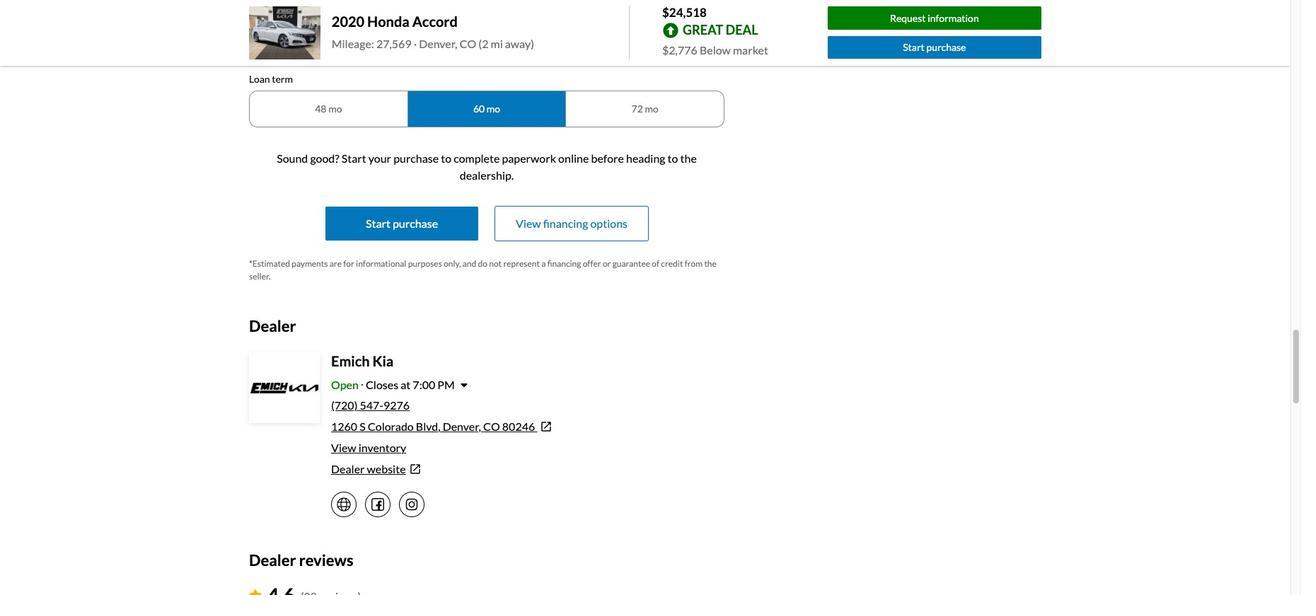 Task type: describe. For each thing, give the bounding box(es) containing it.
rebuilding <640
[[286, 25, 332, 50]]

mi
[[491, 37, 503, 50]]

before
[[591, 151, 624, 165]]

sound good? start your purchase to complete paperwork online before heading to the dealership.
[[277, 151, 697, 182]]

blvd
[[416, 420, 438, 433]]

request information button
[[827, 7, 1041, 30]]

,
[[438, 420, 440, 433]]

1260 s colorado blvd , denver, co 80246
[[331, 420, 535, 433]]

deal
[[726, 22, 758, 37]]

dealership.
[[460, 168, 514, 182]]

*estimated
[[249, 258, 290, 269]]

0 vertical spatial start purchase
[[903, 41, 966, 53]]

1260
[[331, 420, 357, 433]]

view financing options
[[516, 216, 628, 230]]

mo for 60 mo
[[487, 103, 500, 115]]

only,
[[444, 258, 461, 269]]

not
[[489, 258, 502, 269]]

2 to from the left
[[668, 151, 678, 165]]

view inventory link
[[331, 441, 406, 454]]

<640
[[297, 38, 320, 50]]

80246
[[502, 420, 535, 433]]

purposes
[[408, 258, 442, 269]]

·
[[414, 37, 417, 50]]

a
[[541, 258, 546, 269]]

0 vertical spatial purchase
[[926, 41, 966, 53]]

emich kia
[[331, 353, 394, 370]]

excellent
[[645, 25, 685, 37]]

your
[[368, 151, 391, 165]]

emich kia link
[[331, 353, 394, 370]]

seller.
[[249, 271, 271, 282]]

mileage:
[[332, 37, 374, 50]]

below
[[700, 43, 731, 56]]

2 vertical spatial purchase
[[393, 216, 438, 230]]

view financing options button
[[495, 207, 648, 241]]

excellent 750-850
[[645, 25, 685, 50]]

and
[[463, 258, 476, 269]]

request
[[890, 12, 926, 24]]

term
[[272, 73, 293, 85]]

7:00
[[413, 378, 435, 392]]

view inventory
[[331, 441, 406, 454]]

accord
[[412, 13, 458, 30]]

open
[[331, 378, 359, 392]]

paperwork
[[502, 151, 556, 165]]

60
[[473, 103, 485, 115]]

dealer for dealer
[[249, 316, 296, 335]]

dealer for dealer website
[[331, 462, 365, 476]]

view for view financing options
[[516, 216, 541, 230]]

s
[[360, 420, 366, 433]]

(720) 547-9276
[[331, 399, 410, 412]]

emich
[[331, 353, 370, 370]]

1 to from the left
[[441, 151, 451, 165]]

loan
[[249, 73, 270, 85]]

2020 honda accord mileage: 27,569 · denver, co (2 mi away)
[[332, 13, 534, 50]]

of
[[652, 258, 659, 269]]

financing inside *estimated payments are for informational purposes only, and do not represent a financing offer or guarantee of credit from the seller.
[[547, 258, 581, 269]]

the inside *estimated payments are for informational purposes only, and do not represent a financing offer or guarantee of credit from the seller.
[[704, 258, 717, 269]]

colorado
[[368, 420, 414, 433]]

good?
[[310, 151, 339, 165]]

purchase inside sound good? start your purchase to complete paperwork online before heading to the dealership.
[[393, 151, 439, 165]]

1 horizontal spatial start purchase button
[[827, 36, 1041, 59]]

emich kia image
[[250, 354, 318, 422]]

information
[[928, 12, 979, 24]]

loan term
[[249, 73, 293, 85]]

$24,518
[[662, 5, 707, 20]]

open closes at 7:00 pm
[[331, 378, 455, 392]]

850
[[666, 38, 684, 50]]

sound
[[277, 151, 308, 165]]

1 vertical spatial start purchase
[[366, 216, 438, 230]]

dealer website
[[331, 462, 406, 476]]

informational
[[356, 258, 406, 269]]

complete
[[454, 151, 500, 165]]

72 mo
[[631, 103, 659, 115]]

the inside sound good? start your purchase to complete paperwork online before heading to the dealership.
[[680, 151, 697, 165]]

denver, inside '2020 honda accord mileage: 27,569 · denver, co (2 mi away)'
[[419, 37, 457, 50]]

pm
[[437, 378, 455, 392]]

rebuilding
[[286, 25, 332, 37]]

9276
[[383, 399, 410, 412]]



Task type: locate. For each thing, give the bounding box(es) containing it.
co left 80246
[[483, 420, 500, 433]]

0 vertical spatial start
[[903, 41, 925, 53]]

3 mo from the left
[[645, 103, 659, 115]]

inventory
[[358, 441, 406, 454]]

kia
[[372, 353, 394, 370]]

dealer down seller.
[[249, 316, 296, 335]]

0 vertical spatial start purchase button
[[827, 36, 1041, 59]]

1 horizontal spatial start purchase
[[903, 41, 966, 53]]

start purchase button down request information button at right
[[827, 36, 1041, 59]]

dealer reviews
[[249, 551, 353, 570]]

for
[[343, 258, 354, 269]]

0 horizontal spatial to
[[441, 151, 451, 165]]

view up represent
[[516, 216, 541, 230]]

financing left 'options'
[[543, 216, 588, 230]]

offer
[[583, 258, 601, 269]]

0 horizontal spatial view
[[331, 441, 356, 454]]

1 vertical spatial co
[[483, 420, 500, 433]]

0 horizontal spatial the
[[680, 151, 697, 165]]

start purchase button
[[827, 36, 1041, 59], [325, 207, 478, 241]]

financing right 'a' at left top
[[547, 258, 581, 269]]

honda
[[367, 13, 410, 30]]

to
[[441, 151, 451, 165], [668, 151, 678, 165]]

0 horizontal spatial co
[[460, 37, 476, 50]]

online
[[558, 151, 589, 165]]

purchase right your
[[393, 151, 439, 165]]

credit
[[661, 258, 683, 269]]

fair 641-699
[[408, 25, 446, 50]]

start purchase button up informational
[[325, 207, 478, 241]]

27,569
[[376, 37, 412, 50]]

0 vertical spatial co
[[460, 37, 476, 50]]

2 vertical spatial start
[[366, 216, 391, 230]]

dealer down 'view inventory'
[[331, 462, 365, 476]]

market
[[733, 43, 768, 56]]

0 vertical spatial financing
[[543, 216, 588, 230]]

dealer
[[249, 316, 296, 335], [331, 462, 365, 476], [249, 551, 296, 570]]

start
[[903, 41, 925, 53], [342, 151, 366, 165], [366, 216, 391, 230]]

mo right 60
[[487, 103, 500, 115]]

641-
[[408, 38, 429, 50]]

represent
[[503, 258, 540, 269]]

start up informational
[[366, 216, 391, 230]]

1 vertical spatial the
[[704, 258, 717, 269]]

dealer website link
[[331, 461, 724, 478]]

financing inside button
[[543, 216, 588, 230]]

away)
[[505, 37, 534, 50]]

1 vertical spatial dealer
[[331, 462, 365, 476]]

2 vertical spatial dealer
[[249, 551, 296, 570]]

48 mo
[[315, 103, 342, 115]]

to right heading
[[668, 151, 678, 165]]

mo right 72
[[645, 103, 659, 115]]

2 horizontal spatial mo
[[645, 103, 659, 115]]

co inside '2020 honda accord mileage: 27,569 · denver, co (2 mi away)'
[[460, 37, 476, 50]]

(2
[[479, 37, 489, 50]]

options
[[590, 216, 628, 230]]

start purchase down request information button at right
[[903, 41, 966, 53]]

payments
[[292, 258, 328, 269]]

financing
[[543, 216, 588, 230], [547, 258, 581, 269]]

699
[[429, 38, 446, 50]]

the right heading
[[680, 151, 697, 165]]

700-
[[527, 38, 548, 50]]

great deal
[[683, 22, 758, 37]]

0 vertical spatial the
[[680, 151, 697, 165]]

start left your
[[342, 151, 366, 165]]

60 mo
[[473, 103, 500, 115]]

start purchase up informational
[[366, 216, 438, 230]]

1 mo from the left
[[328, 103, 342, 115]]

1 vertical spatial view
[[331, 441, 356, 454]]

start purchase
[[903, 41, 966, 53], [366, 216, 438, 230]]

request information
[[890, 12, 979, 24]]

website
[[367, 462, 406, 476]]

1 vertical spatial purchase
[[393, 151, 439, 165]]

72
[[631, 103, 643, 115]]

mo right '48'
[[328, 103, 342, 115]]

co left (2 in the left of the page
[[460, 37, 476, 50]]

do
[[478, 258, 487, 269]]

(720)
[[331, 399, 358, 412]]

or
[[603, 258, 611, 269]]

1 vertical spatial start purchase button
[[325, 207, 478, 241]]

purchase
[[926, 41, 966, 53], [393, 151, 439, 165], [393, 216, 438, 230]]

dealer for dealer reviews
[[249, 551, 296, 570]]

from
[[685, 258, 703, 269]]

1 horizontal spatial co
[[483, 420, 500, 433]]

2020 honda accord image
[[249, 6, 320, 60]]

48
[[315, 103, 326, 115]]

start down request
[[903, 41, 925, 53]]

0 horizontal spatial mo
[[328, 103, 342, 115]]

0 vertical spatial view
[[516, 216, 541, 230]]

mo for 72 mo
[[645, 103, 659, 115]]

1 horizontal spatial view
[[516, 216, 541, 230]]

heading
[[626, 151, 665, 165]]

1 horizontal spatial to
[[668, 151, 678, 165]]

1 vertical spatial start
[[342, 151, 366, 165]]

fair
[[419, 25, 436, 37]]

at
[[401, 378, 411, 392]]

dealer up the star icon
[[249, 551, 296, 570]]

star image
[[249, 589, 262, 595]]

purchase up purposes
[[393, 216, 438, 230]]

view down 1260
[[331, 441, 356, 454]]

great
[[683, 22, 723, 37]]

view inside button
[[516, 216, 541, 230]]

$2,776 below market
[[662, 43, 768, 56]]

1 horizontal spatial mo
[[487, 103, 500, 115]]

guarantee
[[613, 258, 650, 269]]

purchase down information
[[926, 41, 966, 53]]

2020
[[332, 13, 365, 30]]

view for view inventory
[[331, 441, 356, 454]]

start inside sound good? start your purchase to complete paperwork online before heading to the dealership.
[[342, 151, 366, 165]]

closes
[[366, 378, 398, 392]]

1 vertical spatial denver,
[[443, 420, 481, 433]]

1 horizontal spatial the
[[704, 258, 717, 269]]

$2,776
[[662, 43, 697, 56]]

reviews
[[299, 551, 353, 570]]

are
[[329, 258, 342, 269]]

0 vertical spatial dealer
[[249, 316, 296, 335]]

*estimated payments are for informational purposes only, and do not represent a financing offer or guarantee of credit from the seller.
[[249, 258, 717, 282]]

(720) 547-9276 link
[[331, 399, 410, 412]]

0 horizontal spatial start purchase button
[[325, 207, 478, 241]]

749
[[548, 38, 565, 50]]

750-
[[646, 38, 667, 50]]

denver,
[[419, 37, 457, 50], [443, 420, 481, 433]]

700-749
[[527, 38, 565, 50]]

0 horizontal spatial start purchase
[[366, 216, 438, 230]]

the right from
[[704, 258, 717, 269]]

1 vertical spatial financing
[[547, 258, 581, 269]]

caret down image
[[460, 379, 468, 390]]

0 vertical spatial denver,
[[419, 37, 457, 50]]

mo for 48 mo
[[328, 103, 342, 115]]

2 mo from the left
[[487, 103, 500, 115]]

to left 'complete'
[[441, 151, 451, 165]]



Task type: vqa. For each thing, say whether or not it's contained in the screenshot.
tab panel containing Volvo's seats rightly garner praise, especially in the front row, where adjustability is king. Our testing period was in the dead of winter, and the XC60 showed off the Swedish ability to deal with nature. The crossover's heating system up to the challenge of sub-freezing Michigan winter temperatures, while the heated driver and front-passenger seats warmed very quickly to give comfort. Not only that, the assertive rear glass heater and windshield defroster, washer, and wipers conquered ice and snow buildup better than almost any other vehicle we've tested. We'll have to spend some time driving an XC60 in the summer in Arizona for a complete evaluation, but Sweden seems to have this winter thing licked.
no



